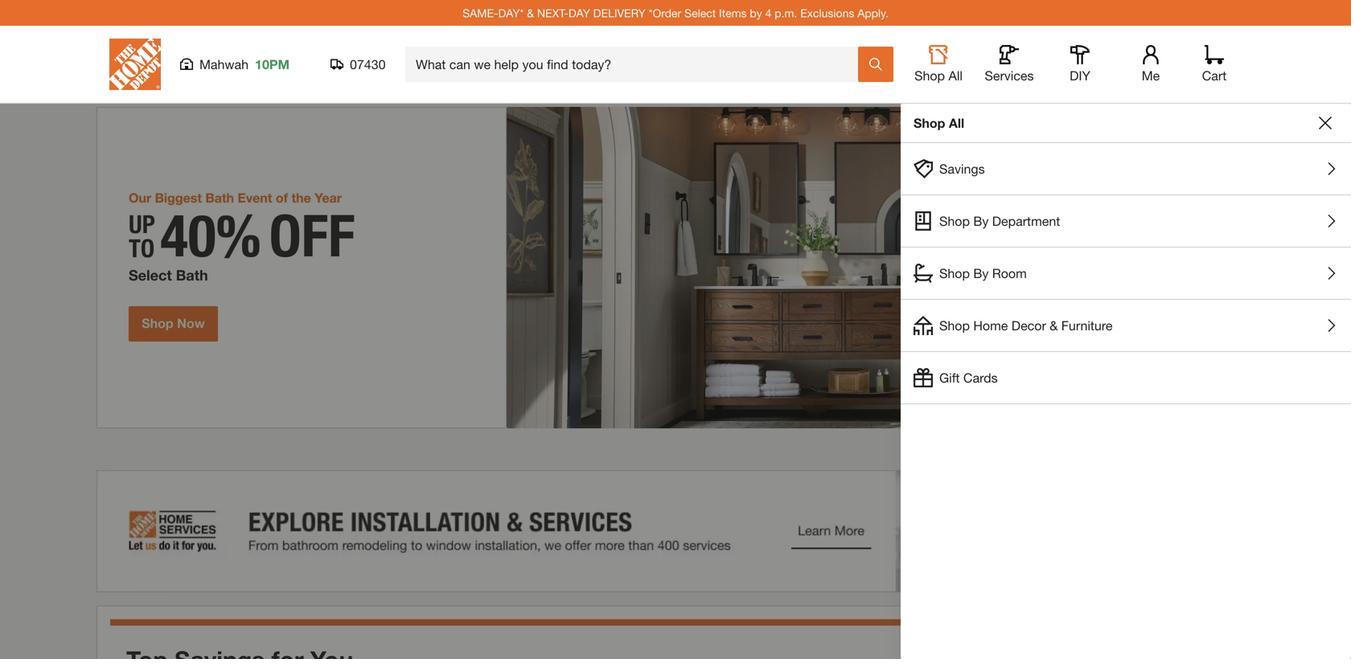 Task type: locate. For each thing, give the bounding box(es) containing it.
me
[[1142, 68, 1160, 83]]

shop for decor
[[940, 318, 970, 333]]

0 vertical spatial all
[[949, 68, 963, 83]]

all
[[949, 68, 963, 83], [949, 115, 965, 131]]

feedback link image
[[1330, 272, 1351, 359]]

shop left services
[[915, 68, 945, 83]]

mahwah
[[199, 57, 249, 72]]

savings
[[940, 161, 985, 177]]

the home depot logo image
[[109, 39, 161, 90]]

shop all button
[[913, 45, 964, 84]]

furniture
[[1062, 318, 1113, 333]]

*order
[[649, 6, 681, 20]]

&
[[527, 6, 534, 20], [1050, 318, 1058, 333]]

all inside button
[[949, 68, 963, 83]]

gift cards link
[[901, 352, 1351, 404]]

all left services
[[949, 68, 963, 83]]

0 vertical spatial by
[[974, 214, 989, 229]]

delivery
[[593, 6, 646, 20]]

shop all
[[915, 68, 963, 83], [914, 115, 965, 131]]

menu containing savings
[[901, 143, 1351, 405]]

2 all from the top
[[949, 115, 965, 131]]

2 by from the top
[[974, 266, 989, 281]]

home
[[974, 318, 1008, 333]]

by inside button
[[974, 266, 989, 281]]

menu
[[901, 143, 1351, 405]]

by
[[974, 214, 989, 229], [974, 266, 989, 281]]

0 vertical spatial &
[[527, 6, 534, 20]]

cart link
[[1197, 45, 1232, 84]]

1 by from the top
[[974, 214, 989, 229]]

cart
[[1202, 68, 1227, 83]]

shop down 'savings'
[[940, 214, 970, 229]]

mahwah 10pm
[[199, 57, 290, 72]]

shop for department
[[940, 214, 970, 229]]

1 all from the top
[[949, 68, 963, 83]]

1 vertical spatial all
[[949, 115, 965, 131]]

all up 'savings'
[[949, 115, 965, 131]]

shop left room
[[940, 266, 970, 281]]

same-day* & next-day delivery *order select items by 4 p.m. exclusions apply.
[[463, 6, 889, 20]]

same-
[[463, 6, 498, 20]]

shop up 'savings'
[[914, 115, 945, 131]]

by left department
[[974, 214, 989, 229]]

1 vertical spatial &
[[1050, 318, 1058, 333]]

by left room
[[974, 266, 989, 281]]

by for room
[[974, 266, 989, 281]]

0 vertical spatial shop all
[[915, 68, 963, 83]]

07430
[[350, 57, 386, 72]]

1 horizontal spatial &
[[1050, 318, 1058, 333]]

& right decor on the right
[[1050, 318, 1058, 333]]

day
[[569, 6, 590, 20]]

0 horizontal spatial &
[[527, 6, 534, 20]]

shop for room
[[940, 266, 970, 281]]

& right the day*
[[527, 6, 534, 20]]

10pm
[[255, 57, 290, 72]]

services button
[[984, 45, 1035, 84]]

by for department
[[974, 214, 989, 229]]

shop
[[915, 68, 945, 83], [914, 115, 945, 131], [940, 214, 970, 229], [940, 266, 970, 281], [940, 318, 970, 333]]

by inside button
[[974, 214, 989, 229]]

day*
[[498, 6, 524, 20]]

1 vertical spatial by
[[974, 266, 989, 281]]

shop all up 'savings'
[[914, 115, 965, 131]]

next-
[[537, 6, 569, 20]]

shop home decor & furniture button
[[901, 300, 1351, 352]]

department
[[992, 214, 1060, 229]]

shop left home
[[940, 318, 970, 333]]

shop all left services
[[915, 68, 963, 83]]

shop home decor & furniture
[[940, 318, 1113, 333]]



Task type: vqa. For each thing, say whether or not it's contained in the screenshot.
mahwah
yes



Task type: describe. For each thing, give the bounding box(es) containing it.
1 vertical spatial shop all
[[914, 115, 965, 131]]

shop all inside shop all button
[[915, 68, 963, 83]]

shop by room
[[940, 266, 1027, 281]]

me button
[[1125, 45, 1177, 84]]

What can we help you find today? search field
[[416, 47, 857, 81]]

up to 45% off select tools & accessories image
[[97, 107, 1255, 429]]

diy button
[[1055, 45, 1106, 84]]

shop by room button
[[901, 248, 1351, 299]]

room
[[992, 266, 1027, 281]]

exclusions
[[801, 6, 855, 20]]

select
[[685, 6, 716, 20]]

drawer close image
[[1319, 117, 1332, 130]]

shop by department
[[940, 214, 1060, 229]]

sponsored banner image
[[97, 471, 1255, 593]]

apply.
[[858, 6, 889, 20]]

p.m.
[[775, 6, 797, 20]]

items
[[719, 6, 747, 20]]

4
[[765, 6, 772, 20]]

decor
[[1012, 318, 1046, 333]]

services
[[985, 68, 1034, 83]]

gift
[[940, 370, 960, 386]]

07430 button
[[331, 56, 386, 72]]

savings button
[[901, 143, 1351, 195]]

cards
[[964, 370, 998, 386]]

gift cards
[[940, 370, 998, 386]]

& inside button
[[1050, 318, 1058, 333]]

diy
[[1070, 68, 1091, 83]]

shop by department button
[[901, 195, 1351, 247]]

by
[[750, 6, 762, 20]]



